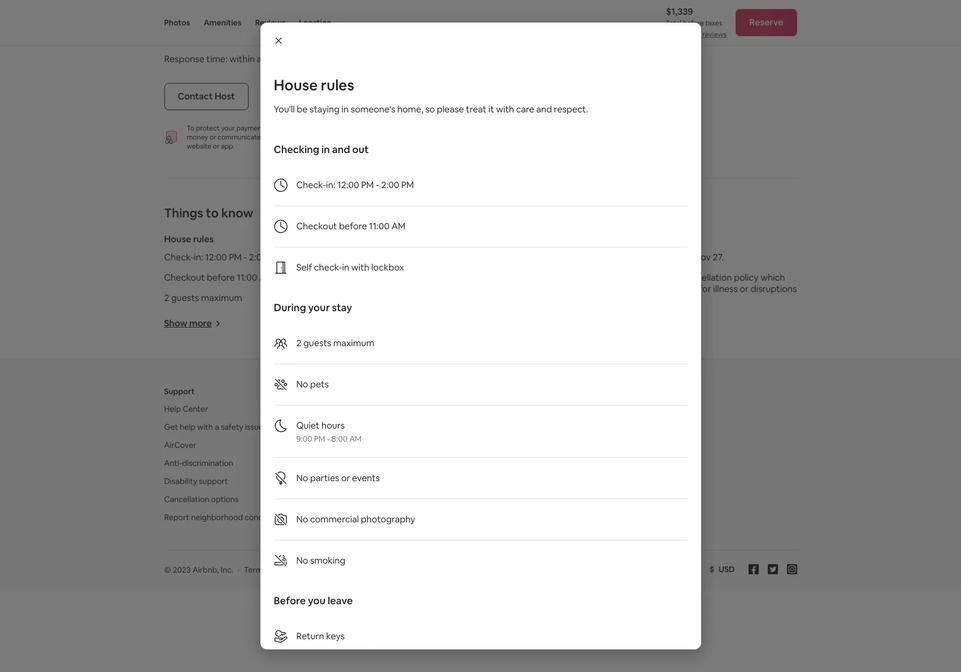 Task type: describe. For each thing, give the bounding box(es) containing it.
response
[[164, 53, 205, 65]]

transfer
[[287, 124, 311, 133]]

no parties or events
[[297, 473, 380, 484]]

show more
[[164, 318, 212, 330]]

review the host's full cancellation policy which applies even if you cancel for illness or disruptions caused by covid-19.
[[592, 272, 797, 306]]

·
[[238, 565, 240, 575]]

monoxide
[[411, 252, 453, 263]]

1 horizontal spatial stays
[[673, 495, 692, 505]]

0 vertical spatial maximum
[[201, 292, 242, 304]]

2023
[[173, 565, 191, 575]]

1 vertical spatial checkout before 11:00 am
[[164, 272, 273, 284]]

applies
[[592, 283, 622, 295]]

report
[[164, 513, 189, 523]]

payment,
[[237, 124, 266, 133]]

experienced,
[[228, 0, 283, 5]]

free cancellation before nov 27.
[[592, 252, 724, 263]]

check- inside house rules dialog
[[297, 179, 326, 191]]

app.
[[221, 142, 235, 151]]

report neighborhood concern
[[164, 513, 275, 523]]

home,
[[398, 103, 424, 115]]

review
[[592, 272, 622, 284]]

keys
[[326, 631, 345, 643]]

navigate to twitter image
[[768, 565, 778, 575]]

0 horizontal spatial 2:00
[[249, 252, 267, 263]]

no for no pets
[[297, 379, 308, 391]]

0 vertical spatial am
[[392, 220, 406, 232]]

apartments
[[434, 495, 476, 505]]

time
[[207, 53, 226, 65]]

house rules dialog
[[260, 23, 701, 657]]

checking
[[274, 143, 319, 156]]

things
[[164, 205, 203, 221]]

$1,339
[[666, 6, 694, 18]]

help
[[164, 404, 181, 414]]

hours
[[322, 420, 345, 432]]

policy
[[734, 272, 759, 284]]

1 vertical spatial check-
[[164, 252, 194, 263]]

options
[[211, 495, 239, 505]]

house for check-
[[164, 233, 191, 245]]

to inside superhosts are experienced, highly rated hosts who are committed to providing great stays for guests.
[[213, 7, 222, 19]]

you inside house rules dialog
[[308, 595, 326, 608]]

in: inside house rules dialog
[[326, 179, 336, 191]]

carbon monoxide alarm
[[378, 252, 478, 263]]

staying
[[310, 103, 340, 115]]

disruptions
[[751, 283, 797, 295]]

2 vertical spatial in
[[342, 262, 350, 274]]

emergency
[[630, 495, 671, 505]]

issue
[[245, 422, 263, 432]]

your for during your stay
[[308, 301, 330, 314]]

alarm
[[455, 252, 478, 263]]

you'll be staying in someone's home, so please treat it with care and respect.
[[274, 103, 589, 115]]

who
[[360, 0, 378, 5]]

anti-
[[164, 458, 182, 469]]

of
[[287, 133, 294, 142]]

airbnb,
[[193, 565, 219, 575]]

aircover link
[[164, 440, 196, 451]]

1 vertical spatial to
[[206, 205, 219, 221]]

your for airbnb your home
[[403, 404, 419, 414]]

host
[[215, 90, 235, 102]]

pets
[[310, 379, 329, 391]]

or inside review the host's full cancellation policy which applies even if you cancel for illness or disruptions caused by covid-19.
[[740, 283, 749, 295]]

privacy
[[318, 565, 344, 575]]

1 horizontal spatial and
[[537, 103, 552, 115]]

0 vertical spatial cancellation
[[613, 252, 663, 263]]

report neighborhood concern link
[[164, 513, 275, 523]]

1 are from the left
[[213, 0, 226, 5]]

checking in and out
[[274, 143, 369, 156]]

to protect your payment, never transfer money or communicate outside of the airbnb website or app.
[[187, 124, 328, 151]]

host's
[[640, 272, 666, 284]]

house rules for be
[[274, 76, 354, 95]]

0 horizontal spatial guests
[[171, 292, 199, 304]]

if
[[646, 283, 651, 295]]

am inside 'quiet hours 9:00 pm - 8:00 am'
[[349, 434, 362, 444]]

money
[[187, 133, 208, 142]]

amenities button
[[204, 0, 242, 45]]

1 vertical spatial with
[[351, 262, 370, 274]]

airbnb inside 'to protect your payment, never transfer money or communicate outside of the airbnb website or app.'
[[307, 133, 328, 142]]

19.
[[668, 295, 679, 306]]

airbnb.org
[[589, 495, 628, 505]]

11:00 inside house rules dialog
[[369, 220, 390, 232]]

help center
[[164, 404, 208, 414]]

airbnb-
[[377, 495, 404, 505]]

1 vertical spatial in
[[322, 143, 330, 156]]

1 vertical spatial -
[[244, 252, 247, 263]]

2 guests maximum inside house rules dialog
[[297, 337, 375, 349]]

for inside review the host's full cancellation policy which applies even if you cancel for illness or disruptions caused by covid-19.
[[699, 283, 712, 295]]

navigate to instagram image
[[787, 565, 797, 575]]

for inside superhosts are experienced, highly rated hosts who are committed to providing great stays for guests.
[[313, 7, 325, 19]]

you inside review the host's full cancellation policy which applies even if you cancel for illness or disruptions caused by covid-19.
[[653, 283, 668, 295]]

1 vertical spatial am
[[259, 272, 273, 284]]

return
[[297, 631, 324, 643]]

0 vertical spatial 2 guests maximum
[[164, 292, 242, 304]]

quiet
[[297, 420, 320, 432]]

check-
[[314, 262, 342, 274]]

self
[[297, 262, 312, 274]]

treat
[[466, 103, 487, 115]]

home
[[421, 404, 442, 414]]

commercial
[[310, 514, 359, 526]]

83%
[[227, 33, 244, 45]]

stay
[[332, 301, 352, 314]]

2 horizontal spatial with
[[496, 103, 514, 115]]

respect.
[[554, 103, 589, 115]]

within
[[230, 53, 255, 65]]

house for you'll
[[274, 76, 318, 95]]

or right money on the top of page
[[210, 133, 216, 142]]

sitemap link
[[277, 565, 307, 575]]

reviews button
[[255, 0, 286, 45]]

be
[[297, 103, 308, 115]]

check-in: 12:00 pm - 2:00 pm inside house rules dialog
[[297, 179, 414, 191]]

1 vertical spatial check-in: 12:00 pm - 2:00 pm
[[164, 252, 282, 263]]

your inside 'to protect your payment, never transfer money or communicate outside of the airbnb website or app.'
[[221, 124, 235, 133]]

website
[[187, 142, 211, 151]]

help
[[180, 422, 196, 432]]

responsibly
[[407, 477, 448, 487]]

providing
[[224, 7, 263, 19]]

2 inside house rules dialog
[[297, 337, 302, 349]]

no for no parties or events
[[297, 473, 308, 484]]

2 horizontal spatial -
[[376, 179, 379, 191]]

1 vertical spatial 11:00
[[237, 272, 257, 284]]

neighborhood
[[191, 513, 243, 523]]

hosting
[[377, 477, 405, 487]]

self check-in with lockbox
[[297, 262, 404, 274]]

never
[[268, 124, 285, 133]]

hosting responsibly link
[[377, 477, 448, 487]]

before
[[274, 595, 306, 608]]

before up full
[[665, 252, 693, 263]]



Task type: vqa. For each thing, say whether or not it's contained in the screenshot.
rightmost the guests
yes



Task type: locate. For each thing, give the bounding box(es) containing it.
no left "smoking"
[[297, 555, 308, 567]]

0 vertical spatial rules
[[321, 76, 354, 95]]

0 vertical spatial your
[[221, 124, 235, 133]]

1 vertical spatial and
[[332, 143, 350, 156]]

which
[[761, 272, 785, 284]]

1 vertical spatial in:
[[194, 252, 203, 263]]

newsroom link
[[589, 404, 629, 414]]

get
[[164, 422, 178, 432]]

guests up show more
[[171, 292, 199, 304]]

27.
[[713, 252, 724, 263]]

checkout before 11:00 am up the more
[[164, 272, 273, 284]]

1 horizontal spatial 12:00
[[338, 179, 359, 191]]

with right it
[[496, 103, 514, 115]]

no left commercial
[[297, 514, 308, 526]]

0 horizontal spatial checkout before 11:00 am
[[164, 272, 273, 284]]

0 horizontal spatial 2 guests maximum
[[164, 292, 242, 304]]

0 vertical spatial in
[[342, 103, 349, 115]]

concern
[[245, 513, 275, 523]]

2 up show
[[164, 292, 169, 304]]

1 vertical spatial guests
[[304, 337, 331, 349]]

the inside review the host's full cancellation policy which applies even if you cancel for illness or disruptions caused by covid-19.
[[624, 272, 638, 284]]

stays down highly
[[290, 7, 311, 19]]

0 horizontal spatial checkout
[[164, 272, 205, 284]]

1 vertical spatial maximum
[[333, 337, 375, 349]]

1 horizontal spatial 2:00
[[381, 179, 399, 191]]

- inside 'quiet hours 9:00 pm - 8:00 am'
[[327, 434, 330, 444]]

cancellation
[[164, 495, 209, 505]]

0 vertical spatial 2:00
[[381, 179, 399, 191]]

pm inside 'quiet hours 9:00 pm - 8:00 am'
[[314, 434, 325, 444]]

before inside $1,339 total before taxes 24 reviews
[[683, 19, 704, 28]]

great
[[265, 7, 288, 19]]

before up the more
[[207, 272, 235, 284]]

0 horizontal spatial house rules
[[164, 233, 214, 245]]

1 horizontal spatial house rules
[[274, 76, 354, 95]]

for
[[313, 7, 325, 19], [699, 283, 712, 295]]

0 vertical spatial house
[[274, 76, 318, 95]]

no for no commercial photography
[[297, 514, 308, 526]]

1 horizontal spatial maximum
[[333, 337, 375, 349]]

0 vertical spatial with
[[496, 103, 514, 115]]

cancellation inside review the host's full cancellation policy which applies even if you cancel for illness or disruptions caused by covid-19.
[[682, 272, 732, 284]]

0 horizontal spatial are
[[213, 0, 226, 5]]

0 vertical spatial guests
[[171, 292, 199, 304]]

0 horizontal spatial in:
[[194, 252, 203, 263]]

airbnb.org emergency stays
[[589, 495, 692, 505]]

check-in: 12:00 pm - 2:00 pm down out
[[297, 179, 414, 191]]

12:00
[[338, 179, 359, 191], [205, 252, 227, 263]]

2 horizontal spatial your
[[403, 404, 419, 414]]

stays
[[290, 7, 311, 19], [673, 495, 692, 505]]

photos button
[[164, 0, 190, 45]]

4 no from the top
[[297, 555, 308, 567]]

get help with a safety issue link
[[164, 422, 263, 432]]

rules down "things to know"
[[193, 233, 214, 245]]

1 vertical spatial the
[[624, 272, 638, 284]]

out
[[352, 143, 369, 156]]

airbnb your home link
[[377, 404, 442, 414]]

1 vertical spatial 12:00
[[205, 252, 227, 263]]

reviews
[[255, 18, 286, 28]]

for down 'rated'
[[313, 7, 325, 19]]

the inside 'to protect your payment, never transfer money or communicate outside of the airbnb website or app.'
[[295, 133, 306, 142]]

nov
[[695, 252, 711, 263]]

house up be
[[274, 76, 318, 95]]

1 vertical spatial 2 guests maximum
[[297, 337, 375, 349]]

0 horizontal spatial you
[[308, 595, 326, 608]]

checkout up show more
[[164, 272, 205, 284]]

2 vertical spatial with
[[197, 422, 213, 432]]

are up amenities
[[213, 0, 226, 5]]

rules up staying
[[321, 76, 354, 95]]

1 horizontal spatial check-in: 12:00 pm - 2:00 pm
[[297, 179, 414, 191]]

0 vertical spatial 12:00
[[338, 179, 359, 191]]

no pets
[[297, 379, 329, 391]]

1 vertical spatial stays
[[673, 495, 692, 505]]

or left events
[[341, 473, 350, 484]]

with left a at the left of the page
[[197, 422, 213, 432]]

an
[[257, 53, 267, 65]]

to left providing
[[213, 7, 222, 19]]

1 horizontal spatial 2
[[297, 337, 302, 349]]

house inside dialog
[[274, 76, 318, 95]]

return keys
[[297, 631, 345, 643]]

©
[[164, 565, 171, 575]]

smoking
[[310, 555, 346, 567]]

checkout before 11:00 am inside house rules dialog
[[297, 220, 406, 232]]

maximum inside house rules dialog
[[333, 337, 375, 349]]

12:00 inside house rules dialog
[[338, 179, 359, 191]]

support
[[199, 477, 228, 487]]

1 vertical spatial cancellation
[[682, 272, 732, 284]]

airbnb left home
[[377, 404, 401, 414]]

communicate
[[218, 133, 261, 142]]

before inside house rules dialog
[[339, 220, 367, 232]]

in: down checking in and out
[[326, 179, 336, 191]]

navigate to facebook image
[[749, 565, 759, 575]]

1 vertical spatial checkout
[[164, 272, 205, 284]]

inc.
[[221, 565, 233, 575]]

in up 'stay'
[[342, 262, 350, 274]]

house rules for in:
[[164, 233, 214, 245]]

even
[[624, 283, 644, 295]]

rules for 12:00
[[193, 233, 214, 245]]

hour
[[269, 53, 288, 65]]

1 vertical spatial rules
[[193, 233, 214, 245]]

0 horizontal spatial 11:00
[[237, 272, 257, 284]]

before
[[683, 19, 704, 28], [339, 220, 367, 232], [665, 252, 693, 263], [207, 272, 235, 284]]

photos
[[164, 18, 190, 28]]

with left lockbox
[[351, 262, 370, 274]]

house rules inside dialog
[[274, 76, 354, 95]]

free
[[592, 252, 611, 263]]

check-in: 12:00 pm - 2:00 pm down "things to know"
[[164, 252, 282, 263]]

1 horizontal spatial am
[[349, 434, 362, 444]]

a
[[215, 422, 219, 432]]

cancellation up host's
[[613, 252, 663, 263]]

taxes
[[706, 19, 723, 28]]

airbnb your home
[[377, 404, 442, 414]]

am right 8:00
[[349, 434, 362, 444]]

in: down "things to know"
[[194, 252, 203, 263]]

check- down things
[[164, 252, 194, 263]]

1 horizontal spatial are
[[380, 0, 393, 5]]

committed
[[164, 7, 211, 19]]

am left self
[[259, 272, 273, 284]]

cancellation options link
[[164, 495, 239, 505]]

1 horizontal spatial rules
[[321, 76, 354, 95]]

2 vertical spatial -
[[327, 434, 330, 444]]

0 horizontal spatial airbnb
[[307, 133, 328, 142]]

your inside house rules dialog
[[308, 301, 330, 314]]

your left 'stay'
[[308, 301, 330, 314]]

by
[[624, 295, 635, 306]]

and
[[537, 103, 552, 115], [332, 143, 350, 156]]

0 vertical spatial house rules
[[274, 76, 354, 95]]

1 vertical spatial for
[[699, 283, 712, 295]]

0 vertical spatial you
[[653, 283, 668, 295]]

before up 24
[[683, 19, 704, 28]]

outside
[[262, 133, 286, 142]]

0 horizontal spatial maximum
[[201, 292, 242, 304]]

12:00 down "things to know"
[[205, 252, 227, 263]]

carbon
[[378, 252, 409, 263]]

1 horizontal spatial checkout before 11:00 am
[[297, 220, 406, 232]]

1 horizontal spatial for
[[699, 283, 712, 295]]

reserve button
[[736, 9, 797, 36]]

0 vertical spatial in:
[[326, 179, 336, 191]]

and left out
[[332, 143, 350, 156]]

1 horizontal spatial guests
[[304, 337, 331, 349]]

am up carbon
[[392, 220, 406, 232]]

disability
[[164, 477, 197, 487]]

covid-
[[636, 295, 668, 306]]

1 horizontal spatial house
[[274, 76, 318, 95]]

house rules up staying
[[274, 76, 354, 95]]

guests.
[[327, 7, 357, 19]]

guests inside house rules dialog
[[304, 337, 331, 349]]

your
[[221, 124, 235, 133], [308, 301, 330, 314], [403, 404, 419, 414]]

superhosts are experienced, highly rated hosts who are committed to providing great stays for guests.
[[164, 0, 393, 19]]

1 horizontal spatial -
[[327, 434, 330, 444]]

leave
[[328, 595, 353, 608]]

house down things
[[164, 233, 191, 245]]

maximum up the more
[[201, 292, 242, 304]]

no left pets
[[297, 379, 308, 391]]

1 horizontal spatial 2 guests maximum
[[297, 337, 375, 349]]

and right care
[[537, 103, 552, 115]]

the left "if"
[[624, 272, 638, 284]]

photography
[[361, 514, 415, 526]]

$1,339 total before taxes 24 reviews
[[666, 6, 727, 39]]

1 horizontal spatial cancellation
[[682, 272, 732, 284]]

cancel
[[670, 283, 697, 295]]

2 down during
[[297, 337, 302, 349]]

2 guests maximum
[[164, 292, 242, 304], [297, 337, 375, 349]]

0 horizontal spatial house
[[164, 233, 191, 245]]

24 reviews button
[[693, 30, 727, 39]]

you left 'leave'
[[308, 595, 326, 608]]

stays right emergency
[[673, 495, 692, 505]]

to
[[187, 124, 195, 133]]

0 vertical spatial to
[[213, 7, 222, 19]]

2 vertical spatial your
[[403, 404, 419, 414]]

no smoking
[[297, 555, 346, 567]]

highly
[[285, 0, 309, 5]]

1 vertical spatial house
[[164, 233, 191, 245]]

2 guests maximum up the more
[[164, 292, 242, 304]]

checkout before 11:00 am up 'self check-in with lockbox'
[[297, 220, 406, 232]]

$ usd
[[710, 565, 735, 575]]

reviews
[[703, 30, 727, 39]]

0 horizontal spatial -
[[244, 252, 247, 263]]

are right who
[[380, 0, 393, 5]]

check- down checking in and out
[[297, 179, 326, 191]]

0 vertical spatial the
[[295, 133, 306, 142]]

1 horizontal spatial the
[[624, 272, 638, 284]]

rules inside dialog
[[321, 76, 354, 95]]

anti-discrimination link
[[164, 458, 233, 469]]

0 horizontal spatial stays
[[290, 7, 311, 19]]

12:00 down out
[[338, 179, 359, 191]]

disability support
[[164, 477, 228, 487]]

checkout inside house rules dialog
[[297, 220, 337, 232]]

contact host link
[[164, 83, 249, 110]]

0 vertical spatial for
[[313, 7, 325, 19]]

1 vertical spatial your
[[308, 301, 330, 314]]

safety
[[221, 422, 243, 432]]

house rules down things
[[164, 233, 214, 245]]

maximum down 'stay'
[[333, 337, 375, 349]]

location
[[299, 18, 332, 28]]

2 horizontal spatial am
[[392, 220, 406, 232]]

no for no smoking
[[297, 555, 308, 567]]

0 horizontal spatial check-
[[164, 252, 194, 263]]

2:00 inside house rules dialog
[[381, 179, 399, 191]]

response time : within an hour
[[164, 53, 288, 65]]

24
[[693, 30, 701, 39]]

your up app.
[[221, 124, 235, 133]]

0 horizontal spatial for
[[313, 7, 325, 19]]

rated
[[311, 0, 334, 5]]

events
[[352, 473, 380, 484]]

1 no from the top
[[297, 379, 308, 391]]

checkout up check-
[[297, 220, 337, 232]]

8:00
[[332, 434, 348, 444]]

1 horizontal spatial in:
[[326, 179, 336, 191]]

rules for staying
[[321, 76, 354, 95]]

0 horizontal spatial your
[[221, 124, 235, 133]]

0 vertical spatial stays
[[290, 7, 311, 19]]

airbnb.org emergency stays link
[[589, 495, 692, 505]]

9:00
[[297, 434, 312, 444]]

1 horizontal spatial your
[[308, 301, 330, 314]]

0 horizontal spatial cancellation
[[613, 252, 663, 263]]

hosting responsibly
[[377, 477, 448, 487]]

maximum
[[201, 292, 242, 304], [333, 337, 375, 349]]

1 horizontal spatial checkout
[[297, 220, 337, 232]]

2 guests maximum down 'stay'
[[297, 337, 375, 349]]

:
[[226, 53, 228, 65]]

house
[[274, 76, 318, 95], [164, 233, 191, 245]]

$
[[710, 565, 715, 575]]

the right of
[[295, 133, 306, 142]]

1 horizontal spatial 11:00
[[369, 220, 390, 232]]

2 vertical spatial am
[[349, 434, 362, 444]]

for left the illness
[[699, 283, 712, 295]]

disability support link
[[164, 477, 228, 487]]

0 vertical spatial airbnb
[[307, 133, 328, 142]]

no left parties
[[297, 473, 308, 484]]

2 no from the top
[[297, 473, 308, 484]]

in right checking
[[322, 143, 330, 156]]

your left home
[[403, 404, 419, 414]]

or right the illness
[[740, 283, 749, 295]]

in right staying
[[342, 103, 349, 115]]

0 horizontal spatial am
[[259, 272, 273, 284]]

1 vertical spatial you
[[308, 595, 326, 608]]

before up 'self check-in with lockbox'
[[339, 220, 367, 232]]

0 horizontal spatial and
[[332, 143, 350, 156]]

full
[[668, 272, 680, 284]]

you right "if"
[[653, 283, 668, 295]]

airbnb up checking in and out
[[307, 133, 328, 142]]

or left app.
[[213, 142, 220, 151]]

2 are from the left
[[380, 0, 393, 5]]

cancellation down nov
[[682, 272, 732, 284]]

0 vertical spatial 2
[[164, 292, 169, 304]]

3 no from the top
[[297, 514, 308, 526]]

1 vertical spatial airbnb
[[377, 404, 401, 414]]

to left know at the left top of the page
[[206, 205, 219, 221]]

contact
[[178, 90, 213, 102]]

0 horizontal spatial the
[[295, 133, 306, 142]]

0 vertical spatial 11:00
[[369, 220, 390, 232]]

0 horizontal spatial 12:00
[[205, 252, 227, 263]]

or inside house rules dialog
[[341, 473, 350, 484]]

stays inside superhosts are experienced, highly rated hosts who are committed to providing great stays for guests.
[[290, 7, 311, 19]]

guests down during your stay
[[304, 337, 331, 349]]

1 horizontal spatial check-
[[297, 179, 326, 191]]

0 vertical spatial checkout
[[297, 220, 337, 232]]

0 horizontal spatial 2
[[164, 292, 169, 304]]



